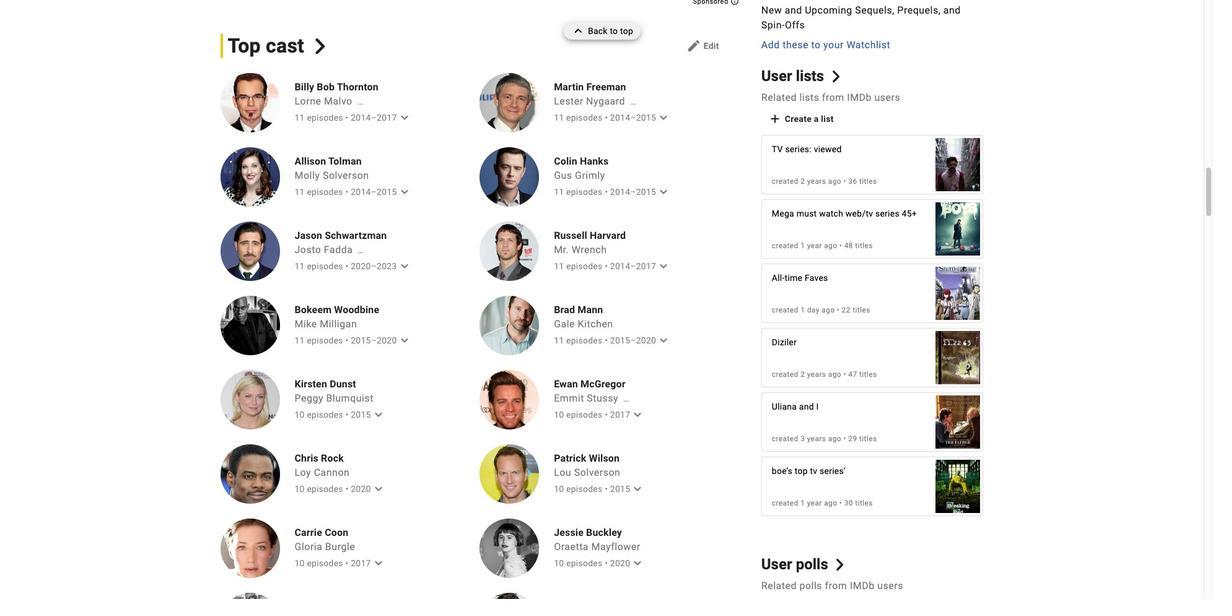 Task type: describe. For each thing, give the bounding box(es) containing it.
11 episodes • 2014–2017 for wrench
[[554, 262, 656, 272]]

user for user polls
[[761, 556, 792, 574]]

episodes for oraetta
[[566, 559, 603, 569]]

arrow image for allison tolman molly solverson
[[397, 185, 412, 200]]

mega
[[772, 209, 794, 219]]

day
[[807, 306, 820, 315]]

create
[[785, 114, 812, 124]]

edit
[[704, 41, 719, 51]]

related polls from imdb users
[[761, 580, 903, 592]]

cast
[[266, 34, 304, 58]]

jesse plemons image
[[220, 594, 280, 600]]

11 episodes • 2014–2017 button for russell harvard mr. wrench
[[554, 259, 671, 274]]

• left "22" at the bottom of the page
[[837, 306, 840, 315]]

brad
[[554, 304, 575, 316]]

10 for jessie buckley oraetta mayflower
[[554, 559, 564, 569]]

mann
[[578, 304, 603, 316]]

josto
[[295, 244, 321, 256]]

11 for colin hanks gus grimly
[[554, 187, 564, 197]]

• down "burgle"
[[345, 559, 349, 569]]

gloria
[[295, 542, 322, 554]]

11 episodes • 2020–2023
[[295, 262, 397, 272]]

fadda
[[324, 244, 353, 256]]

tv
[[810, 466, 817, 476]]

must
[[797, 209, 817, 219]]

chris rock link
[[295, 453, 382, 465]]

rock
[[321, 453, 344, 464]]

molly solverson link
[[295, 170, 369, 182]]

anthony hopkins and olivia colman in the father (2020) image
[[936, 389, 981, 455]]

arrow image for martin freeman lester nygaard …
[[656, 110, 671, 125]]

ewan mcgregor image
[[480, 371, 539, 430]]

arrow image for chris rock loy cannon
[[371, 482, 386, 497]]

jessie buckley image
[[480, 519, 539, 579]]

polls for related
[[800, 580, 822, 592]]

11 episodes • 2014–2015 button for solverson
[[295, 185, 412, 200]]

user lists link
[[761, 68, 842, 85]]

10 episodes • 2015 for blumquist
[[295, 410, 371, 420]]

10 for patrick wilson lou solverson
[[554, 485, 564, 495]]

• down malvo
[[345, 113, 349, 123]]

created 3 years ago • 29 titles
[[772, 435, 877, 444]]

ewan mcgregor emmit stussy …
[[554, 378, 629, 405]]

uliana and i
[[772, 402, 819, 412]]

thornton
[[337, 81, 378, 93]]

bryan cranston in breaking bad (2008) image
[[936, 454, 981, 520]]

45+
[[902, 209, 917, 219]]

martin freeman lester nygaard …
[[554, 81, 636, 107]]

chris
[[295, 453, 318, 464]]

created 1 day ago • 22 titles
[[772, 306, 870, 315]]

• down "wrench"
[[605, 262, 608, 272]]

from for user polls
[[825, 580, 847, 592]]

• down oraetta mayflower link at the bottom of the page
[[605, 559, 608, 569]]

29
[[848, 435, 857, 444]]

• down stussy
[[605, 410, 608, 420]]

ago for i
[[828, 435, 841, 444]]

allison
[[295, 155, 326, 167]]

• down blumquist
[[345, 410, 349, 420]]

loy cannon link
[[295, 467, 350, 479]]

allison tolman image
[[220, 148, 280, 207]]

chris rock image
[[220, 445, 280, 505]]

created for tv
[[772, 177, 799, 186]]

• down milligan
[[345, 336, 349, 346]]

edit image
[[686, 39, 701, 54]]

upcoming
[[805, 4, 852, 16]]

mega must watch web/tv series 45+
[[772, 209, 917, 219]]

episodes for molly
[[307, 187, 343, 197]]

11 episodes • 2015–2020 button for gale kitchen
[[554, 334, 671, 348]]

• left 48
[[839, 242, 842, 250]]

lists for user
[[796, 68, 824, 85]]

harvard
[[590, 230, 626, 241]]

edit button
[[681, 36, 724, 56]]

to inside button
[[610, 26, 618, 36]]

all-time faves
[[772, 273, 828, 283]]

nygaard
[[586, 96, 625, 107]]

kirsten
[[295, 378, 327, 390]]

created for all-
[[772, 306, 799, 315]]

buckley
[[586, 527, 622, 539]]

add
[[761, 39, 780, 51]]

titles for faves
[[853, 306, 870, 315]]

episodes for peggy
[[307, 410, 343, 420]]

karl urban in the boys (2019) image
[[936, 196, 981, 262]]

brad mann image
[[480, 296, 539, 356]]

• left 30
[[839, 499, 842, 508]]

episodes for gale
[[566, 336, 603, 346]]

11 episodes • 2014–2017 button for billy bob thornton lorne malvo …
[[295, 110, 412, 125]]

47
[[848, 370, 857, 379]]

gloria burgle link
[[295, 542, 355, 554]]

titles for watch
[[855, 242, 873, 250]]

created 2 years ago • 36 titles
[[772, 177, 877, 186]]

add image
[[768, 111, 782, 126]]

10 episodes • 2020 for cannon
[[295, 485, 371, 495]]

bokeem
[[295, 304, 332, 316]]

• down the nygaard at the top of the page
[[605, 113, 608, 123]]

series:
[[785, 144, 812, 154]]

2014–2015 for colin hanks gus grimly
[[610, 187, 656, 197]]

steins;gate (2011) image
[[936, 261, 981, 327]]

years for i
[[807, 370, 826, 379]]

patrick wilson lou solverson
[[554, 453, 620, 479]]

2014–2017 for billy bob thornton lorne malvo …
[[351, 113, 397, 123]]

a
[[814, 114, 819, 124]]

10 episodes • 2017 button for stussy
[[554, 408, 645, 423]]

boe's
[[772, 466, 793, 476]]

kirsten dunst peggy blumquist
[[295, 378, 374, 405]]

top inside the back to top button
[[620, 26, 633, 36]]

tv
[[772, 144, 783, 154]]

lorne
[[295, 96, 321, 107]]

2020 for cannon
[[351, 485, 371, 495]]

ago for faves
[[822, 306, 835, 315]]

• left 36
[[844, 177, 846, 186]]

11 episodes • 2014–2015 for grimly
[[554, 187, 656, 197]]

2014–2015 for martin freeman lester nygaard …
[[610, 113, 656, 123]]

mary elizabeth winstead image
[[480, 594, 539, 600]]

created 1 year ago • 30 titles
[[772, 499, 873, 508]]

3 years from the top
[[807, 435, 826, 444]]

lorne malvo link
[[295, 96, 352, 107]]

created for mega
[[772, 242, 799, 250]]

loy
[[295, 467, 311, 479]]

back to top button
[[563, 22, 641, 40]]

… for ewan mcgregor
[[623, 394, 629, 404]]

uliana
[[772, 402, 797, 412]]

lists for related
[[800, 92, 819, 103]]

top cast
[[228, 34, 304, 58]]

10 episodes • 2017 for stussy
[[554, 410, 630, 420]]

create a list
[[785, 114, 834, 124]]

coon
[[325, 527, 348, 539]]

lou solverson link
[[554, 467, 620, 479]]

11 episodes • 2015–2020 button for mike milligan
[[295, 334, 412, 348]]

2017 for stussy
[[610, 410, 630, 420]]

and for upcoming
[[785, 4, 802, 16]]

titles right '47'
[[859, 370, 877, 379]]

created for boe's
[[772, 499, 799, 508]]

web/tv
[[846, 209, 873, 219]]

back to top
[[588, 26, 633, 36]]

• down molly solverson link
[[345, 187, 349, 197]]

user for user lists
[[761, 68, 792, 85]]

episodes for thornton
[[307, 113, 343, 123]]

arrow image for jason schwartzman josto fadda …
[[397, 259, 412, 274]]

peggy
[[295, 393, 323, 405]]

• left 29
[[844, 435, 846, 444]]

titles for tv
[[855, 499, 873, 508]]

10 episodes • 2017 button for burgle
[[295, 557, 386, 571]]

• down grimly
[[605, 187, 608, 197]]

i
[[816, 402, 819, 412]]

mike milligan link
[[295, 319, 357, 331]]

solverson for tolman
[[323, 170, 369, 182]]

martin
[[554, 81, 584, 93]]

russell harvard link
[[554, 230, 667, 242]]

arrow image for jessie buckley oraetta mayflower
[[630, 557, 645, 571]]

11 episodes • 2014–2015 for nygaard
[[554, 113, 656, 123]]

• left '47'
[[844, 370, 846, 379]]

carrie coon gloria burgle
[[295, 527, 355, 554]]

year for watch
[[807, 242, 822, 250]]

2017 for burgle
[[351, 559, 371, 569]]

carrie coon link
[[295, 527, 382, 539]]

jason schwartzman image
[[220, 222, 280, 282]]

episodes for lester
[[566, 113, 603, 123]]

2014–2017 for russell harvard mr. wrench
[[610, 262, 656, 272]]

and right prequels,
[[944, 4, 961, 16]]

created 1 year ago • 48 titles
[[772, 242, 873, 250]]

11 episodes • 2020–2023 button
[[295, 259, 412, 274]]

mr.
[[554, 244, 569, 256]]

billy bob thornton image
[[220, 73, 280, 133]]

bokeem woodbine mike milligan
[[295, 304, 379, 331]]

ago left '47'
[[828, 370, 841, 379]]

series'
[[820, 466, 846, 476]]

prequels,
[[897, 4, 941, 16]]

all-
[[772, 273, 785, 283]]

10 episodes • 2015 for solverson
[[554, 485, 630, 495]]

• down cannon
[[345, 485, 349, 495]]

2015–2020 for bokeem woodbine mike milligan
[[351, 336, 397, 346]]

• down lou solverson link
[[605, 485, 608, 495]]

time
[[785, 273, 803, 283]]

kitchen
[[578, 319, 613, 331]]

arrow image for russell harvard mr. wrench
[[656, 259, 671, 274]]

russell harvard image
[[480, 222, 539, 282]]



Task type: locate. For each thing, give the bounding box(es) containing it.
2 user from the top
[[761, 556, 792, 574]]

arrow image down mayflower
[[630, 557, 645, 571]]

0 vertical spatial 2020
[[351, 485, 371, 495]]

2020 down chris rock 'link'
[[351, 485, 371, 495]]

created up uliana
[[772, 370, 799, 379]]

0 vertical spatial from
[[822, 92, 844, 103]]

10 episodes • 2020 for mayflower
[[554, 559, 630, 569]]

year up faves
[[807, 242, 822, 250]]

2017
[[610, 410, 630, 420], [351, 559, 371, 569]]

1 horizontal spatial 10 episodes • 2015
[[554, 485, 630, 495]]

1 vertical spatial 2014–2017
[[610, 262, 656, 272]]

1 horizontal spatial 11 episodes • 2014–2017 button
[[554, 259, 671, 274]]

1 horizontal spatial to
[[811, 39, 821, 51]]

0 vertical spatial users
[[875, 92, 900, 103]]

10 episodes • 2017 for burgle
[[295, 559, 371, 569]]

gus grimly link
[[554, 170, 605, 182]]

2014–2015 for allison tolman molly solverson
[[351, 187, 397, 197]]

bokeem woodbine image
[[220, 296, 280, 356]]

5 created from the top
[[772, 435, 799, 444]]

mr. wrench link
[[554, 244, 607, 256]]

11 episodes • 2014–2015 button down molly solverson link
[[295, 185, 412, 200]]

diziler
[[772, 338, 797, 347]]

titles for viewed
[[859, 177, 877, 186]]

1 year from the top
[[807, 242, 822, 250]]

2 related from the top
[[761, 580, 797, 592]]

10 episodes • 2020 button down cannon
[[295, 482, 386, 497]]

martin freeman image
[[480, 73, 539, 133]]

11 episodes • 2014–2015 down grimly
[[554, 187, 656, 197]]

russell
[[554, 230, 587, 241]]

chevron right inline image inside user polls link
[[834, 559, 846, 571]]

1 vertical spatial 10 episodes • 2020
[[554, 559, 630, 569]]

1 horizontal spatial 10 episodes • 2020 button
[[554, 557, 645, 571]]

users for user lists
[[875, 92, 900, 103]]

titles right 30
[[855, 499, 873, 508]]

episodes down oraetta mayflower link at the bottom of the page
[[566, 559, 603, 569]]

10 episodes • 2020
[[295, 485, 371, 495], [554, 559, 630, 569]]

polls
[[796, 556, 828, 574], [800, 580, 822, 592]]

0 horizontal spatial 10 episodes • 2020 button
[[295, 482, 386, 497]]

… inside billy bob thornton lorne malvo …
[[357, 97, 363, 107]]

0 vertical spatial 11 episodes • 2014–2017 button
[[295, 110, 412, 125]]

freeman
[[587, 81, 626, 93]]

11 episodes • 2014–2017 down "wrench"
[[554, 262, 656, 272]]

gale
[[554, 319, 575, 331]]

2017 down stussy
[[610, 410, 630, 420]]

ago left 30
[[824, 499, 837, 508]]

2 11 episodes • 2015–2020 button from the left
[[554, 334, 671, 348]]

these
[[783, 39, 809, 51]]

2 years from the top
[[807, 370, 826, 379]]

1 horizontal spatial top
[[795, 466, 808, 476]]

episodes for loy
[[307, 485, 343, 495]]

2 2015–2020 from the left
[[610, 336, 656, 346]]

wilson
[[589, 453, 620, 464]]

11 for billy bob thornton lorne malvo …
[[295, 113, 305, 123]]

carrie coon image
[[220, 519, 280, 579]]

1 horizontal spatial solverson
[[574, 467, 620, 479]]

11 for russell harvard mr. wrench
[[554, 262, 564, 272]]

burgle
[[325, 542, 355, 554]]

1 horizontal spatial 2017
[[610, 410, 630, 420]]

chevron right inline image up related polls from imdb users
[[834, 559, 846, 571]]

10
[[295, 410, 305, 420], [554, 410, 564, 420], [295, 485, 305, 495], [554, 485, 564, 495], [295, 559, 305, 569], [554, 559, 564, 569]]

1 for time
[[801, 306, 805, 315]]

1 vertical spatial 2
[[801, 370, 805, 379]]

10 episodes • 2015 button for blumquist
[[295, 408, 386, 423]]

1 vertical spatial imdb
[[850, 580, 875, 592]]

ago for viewed
[[828, 177, 841, 186]]

expand less image
[[571, 22, 588, 40]]

0 vertical spatial 10 episodes • 2017 button
[[554, 408, 645, 423]]

dunst
[[330, 378, 356, 390]]

episodes down 'gloria burgle' link at left
[[307, 559, 343, 569]]

11 episodes • 2014–2017 down malvo
[[295, 113, 397, 123]]

11 episodes • 2014–2015 button
[[554, 110, 671, 125], [295, 185, 412, 200], [554, 185, 671, 200]]

ago
[[828, 177, 841, 186], [824, 242, 837, 250], [822, 306, 835, 315], [828, 370, 841, 379], [828, 435, 841, 444], [824, 499, 837, 508]]

1 vertical spatial chevron right inline image
[[834, 559, 846, 571]]

… right stussy
[[623, 394, 629, 404]]

imdb for user lists
[[847, 92, 872, 103]]

0 vertical spatial polls
[[796, 556, 828, 574]]

imdb
[[847, 92, 872, 103], [850, 580, 875, 592]]

… inside martin freeman lester nygaard …
[[630, 97, 636, 107]]

0 horizontal spatial top
[[620, 26, 633, 36]]

0 horizontal spatial 2015–2020
[[351, 336, 397, 346]]

boe's top tv series'
[[772, 466, 846, 476]]

11 for brad mann gale kitchen
[[554, 336, 564, 346]]

solverson inside allison tolman molly solverson
[[323, 170, 369, 182]]

… down schwartzman
[[358, 246, 364, 256]]

1 vertical spatial related
[[761, 580, 797, 592]]

malvo
[[324, 96, 352, 107]]

1 vertical spatial users
[[877, 580, 903, 592]]

created down boe's
[[772, 499, 799, 508]]

… inside jason schwartzman josto fadda …
[[358, 246, 364, 256]]

arrow image down colin hanks link
[[656, 185, 671, 200]]

chevron right inline image for user polls link
[[834, 559, 846, 571]]

create a list button
[[761, 108, 844, 130]]

2014–2017 down russell harvard 'link'
[[610, 262, 656, 272]]

jessie buckley oraetta mayflower
[[554, 527, 641, 554]]

3 1 from the top
[[801, 499, 805, 508]]

0 horizontal spatial 2015
[[351, 410, 371, 420]]

colin hanks image
[[480, 148, 539, 207]]

1 vertical spatial 10 episodes • 2020 button
[[554, 557, 645, 571]]

1 vertical spatial 11 episodes • 2014–2017
[[554, 262, 656, 272]]

year down tv
[[807, 499, 822, 508]]

created up 'mega'
[[772, 177, 799, 186]]

10 down the loy
[[295, 485, 305, 495]]

schwartzman
[[325, 230, 387, 241]]

1 vertical spatial user
[[761, 556, 792, 574]]

episodes down lou solverson link
[[566, 485, 603, 495]]

… inside ewan mcgregor emmit stussy …
[[623, 394, 629, 404]]

1 up all-time faves
[[801, 242, 805, 250]]

10 episodes • 2015 button for solverson
[[554, 482, 645, 497]]

molly
[[295, 170, 320, 182]]

11 episodes • 2014–2017 for lorne
[[295, 113, 397, 123]]

1 vertical spatial top
[[795, 466, 808, 476]]

1 vertical spatial 2020
[[610, 559, 630, 569]]

stussy
[[587, 393, 618, 405]]

hanks
[[580, 155, 609, 167]]

imdb for user polls
[[850, 580, 875, 592]]

colin hanks link
[[554, 155, 667, 168]]

allison tolman molly solverson
[[295, 155, 369, 182]]

chevron right inline image inside top cast "link"
[[312, 38, 328, 54]]

1 horizontal spatial 2015–2020
[[610, 336, 656, 346]]

related lists from imdb users
[[761, 92, 900, 103]]

0 vertical spatial 1
[[801, 242, 805, 250]]

2 11 episodes • 2015–2020 from the left
[[554, 336, 656, 346]]

2 created from the top
[[772, 242, 799, 250]]

chevron right inline image for top cast "link"
[[312, 38, 328, 54]]

11 inside 'button'
[[295, 262, 305, 272]]

2 year from the top
[[807, 499, 822, 508]]

jessie
[[554, 527, 584, 539]]

arrow image for colin hanks gus grimly
[[656, 185, 671, 200]]

2 up "must" at the right top
[[801, 177, 805, 186]]

0 vertical spatial top
[[620, 26, 633, 36]]

2015
[[351, 410, 371, 420], [610, 485, 630, 495]]

gale kitchen link
[[554, 319, 613, 331]]

• inside 'button'
[[345, 262, 349, 272]]

10 episodes • 2015
[[295, 410, 371, 420], [554, 485, 630, 495]]

0 horizontal spatial 11 episodes • 2015–2020
[[295, 336, 397, 346]]

and for i
[[799, 402, 814, 412]]

1 vertical spatial lists
[[800, 92, 819, 103]]

emmit stussy link
[[554, 393, 618, 405]]

top cast link
[[220, 34, 328, 58]]

2020 for mayflower
[[610, 559, 630, 569]]

billy
[[295, 81, 314, 93]]

episodes down molly solverson link
[[307, 187, 343, 197]]

1 vertical spatial 2015
[[610, 485, 630, 495]]

3
[[801, 435, 805, 444]]

solverson for wilson
[[574, 467, 620, 479]]

11 episodes • 2015–2020 for milligan
[[295, 336, 397, 346]]

add these to your watchlist
[[761, 39, 891, 51]]

polls for user
[[796, 556, 828, 574]]

episodes for mr.
[[566, 262, 603, 272]]

11 down mike
[[295, 336, 305, 346]]

to inside button
[[811, 39, 821, 51]]

episodes for gus
[[566, 187, 603, 197]]

1 for top
[[801, 499, 805, 508]]

… down martin freeman link
[[630, 97, 636, 107]]

11 for jason schwartzman josto fadda …
[[295, 262, 305, 272]]

user polls
[[761, 556, 828, 574]]

peggy blumquist link
[[295, 393, 374, 405]]

10 episodes • 2015 button down peggy blumquist link
[[295, 408, 386, 423]]

arrow image for brad mann gale kitchen
[[656, 334, 671, 348]]

10 for ewan mcgregor emmit stussy …
[[554, 410, 564, 420]]

10 episodes • 2015 button down lou solverson link
[[554, 482, 645, 497]]

1 vertical spatial year
[[807, 499, 822, 508]]

11 episodes • 2014–2015 button down grimly
[[554, 185, 671, 200]]

1 vertical spatial 10 episodes • 2017 button
[[295, 557, 386, 571]]

1 horizontal spatial 10 episodes • 2017
[[554, 410, 630, 420]]

11 for allison tolman molly solverson
[[295, 187, 305, 197]]

10 down emmit
[[554, 410, 564, 420]]

1 horizontal spatial 11 episodes • 2014–2017
[[554, 262, 656, 272]]

10 episodes • 2015 down peggy blumquist link
[[295, 410, 371, 420]]

0 vertical spatial 10 episodes • 2017
[[554, 410, 630, 420]]

2015–2020 down brad mann link at the bottom of the page
[[610, 336, 656, 346]]

arrow image for patrick wilson lou solverson
[[630, 482, 645, 497]]

11
[[295, 113, 305, 123], [554, 113, 564, 123], [295, 187, 305, 197], [554, 187, 564, 197], [295, 262, 305, 272], [554, 262, 564, 272], [295, 336, 305, 346], [554, 336, 564, 346]]

to left your
[[811, 39, 821, 51]]

11 episodes • 2015–2020 button down milligan
[[295, 334, 412, 348]]

… for jason schwartzman
[[358, 246, 364, 256]]

oraetta mayflower link
[[554, 542, 641, 554]]

3 created from the top
[[772, 306, 799, 315]]

and left 'i'
[[799, 402, 814, 412]]

arrow image down the carrie coon link
[[371, 557, 386, 571]]

0 vertical spatial user
[[761, 68, 792, 85]]

1 2 from the top
[[801, 177, 805, 186]]

related for lists
[[761, 92, 797, 103]]

kirsten dunst image
[[220, 371, 280, 430]]

10 down oraetta
[[554, 559, 564, 569]]

0 horizontal spatial solverson
[[323, 170, 369, 182]]

0 vertical spatial 11 episodes • 2014–2017
[[295, 113, 397, 123]]

solverson down patrick wilson link
[[574, 467, 620, 479]]

11 episodes • 2015–2020 for kitchen
[[554, 336, 656, 346]]

1 vertical spatial to
[[811, 39, 821, 51]]

0 vertical spatial lists
[[796, 68, 824, 85]]

related for polls
[[761, 580, 797, 592]]

2 2 from the top
[[801, 370, 805, 379]]

arrow image
[[656, 185, 671, 200], [656, 259, 671, 274], [656, 334, 671, 348], [630, 408, 645, 423], [630, 482, 645, 497], [630, 557, 645, 571]]

related down user polls at the bottom of the page
[[761, 580, 797, 592]]

1 years from the top
[[807, 177, 826, 186]]

11 down gale
[[554, 336, 564, 346]]

10 down gloria
[[295, 559, 305, 569]]

1 vertical spatial 10 episodes • 2015
[[554, 485, 630, 495]]

gus
[[554, 170, 572, 182]]

4 created from the top
[[772, 370, 799, 379]]

0 horizontal spatial 10 episodes • 2020
[[295, 485, 371, 495]]

chevron right inline image
[[312, 38, 328, 54], [834, 559, 846, 571]]

chevron right inline image
[[830, 71, 842, 82]]

0 vertical spatial 10 episodes • 2020 button
[[295, 482, 386, 497]]

0 vertical spatial 10 episodes • 2015
[[295, 410, 371, 420]]

11 down 'molly'
[[295, 187, 305, 197]]

1 vertical spatial 2017
[[351, 559, 371, 569]]

and up the offs
[[785, 4, 802, 16]]

episodes for emmit
[[566, 410, 603, 420]]

1 vertical spatial years
[[807, 370, 826, 379]]

0 horizontal spatial 2020
[[351, 485, 371, 495]]

tolman
[[328, 155, 362, 167]]

1 user from the top
[[761, 68, 792, 85]]

0 horizontal spatial 11 episodes • 2014–2017
[[295, 113, 397, 123]]

lester nygaard link
[[554, 96, 625, 107]]

arrow image
[[397, 110, 412, 125], [656, 110, 671, 125], [397, 185, 412, 200], [397, 259, 412, 274], [397, 334, 412, 348], [371, 408, 386, 423], [371, 482, 386, 497], [371, 557, 386, 571]]

0 vertical spatial solverson
[[323, 170, 369, 182]]

1 horizontal spatial 2015
[[610, 485, 630, 495]]

0 vertical spatial years
[[807, 177, 826, 186]]

36
[[848, 177, 857, 186]]

11 episodes • 2015–2020 down kitchen on the bottom of the page
[[554, 336, 656, 346]]

2015 down wilson
[[610, 485, 630, 495]]

ago for watch
[[824, 242, 837, 250]]

6 created from the top
[[772, 499, 799, 508]]

1 vertical spatial 11 episodes • 2014–2017 button
[[554, 259, 671, 274]]

episodes for lou
[[566, 485, 603, 495]]

solverson down tolman
[[323, 170, 369, 182]]

10 for kirsten dunst peggy blumquist
[[295, 410, 305, 420]]

0 horizontal spatial 2017
[[351, 559, 371, 569]]

1 11 episodes • 2015–2020 button from the left
[[295, 334, 412, 348]]

0 horizontal spatial 10 episodes • 2015
[[295, 410, 371, 420]]

0 vertical spatial 2015
[[351, 410, 371, 420]]

0 vertical spatial 2
[[801, 177, 805, 186]]

1 horizontal spatial 2020
[[610, 559, 630, 569]]

episodes down mr. wrench link
[[566, 262, 603, 272]]

martin freeman link
[[554, 81, 667, 93]]

ago left 29
[[828, 435, 841, 444]]

1 vertical spatial 1
[[801, 306, 805, 315]]

emmit
[[554, 393, 584, 405]]

2015–2020
[[351, 336, 397, 346], [610, 336, 656, 346]]

top
[[228, 34, 261, 58]]

episodes down peggy blumquist link
[[307, 410, 343, 420]]

0 vertical spatial 2014–2017
[[351, 113, 397, 123]]

1 vertical spatial from
[[825, 580, 847, 592]]

milligan
[[320, 319, 357, 331]]

11 episodes • 2015–2020 down milligan
[[295, 336, 397, 346]]

brad mann link
[[554, 304, 667, 316]]

2 vertical spatial years
[[807, 435, 826, 444]]

0 vertical spatial chevron right inline image
[[312, 38, 328, 54]]

0 horizontal spatial 10 episodes • 2017 button
[[295, 557, 386, 571]]

woodbine
[[334, 304, 379, 316]]

new and upcoming sequels, prequels, and spin-offs
[[761, 4, 961, 31]]

related up the add icon
[[761, 92, 797, 103]]

0 vertical spatial 2017
[[610, 410, 630, 420]]

10 episodes • 2017 button
[[554, 408, 645, 423], [295, 557, 386, 571]]

10 episodes • 2020 down oraetta mayflower link at the bottom of the page
[[554, 559, 630, 569]]

1 vertical spatial polls
[[800, 580, 822, 592]]

arrow image down brad mann link at the bottom of the page
[[656, 334, 671, 348]]

11 episodes • 2014–2015 for solverson
[[295, 187, 397, 197]]

mcgregor
[[581, 378, 626, 390]]

ago right day
[[822, 306, 835, 315]]

2 for must
[[801, 177, 805, 186]]

love, death & robots (2019) image
[[936, 132, 981, 198]]

ago for tv
[[824, 499, 837, 508]]

allison tolman link
[[295, 155, 408, 168]]

0 vertical spatial to
[[610, 26, 618, 36]]

series
[[876, 209, 900, 219]]

arrow image down martin freeman link
[[656, 110, 671, 125]]

2014–2015 down the nygaard at the top of the page
[[610, 113, 656, 123]]

0 vertical spatial 10 episodes • 2015 button
[[295, 408, 386, 423]]

patrick wilson image
[[480, 445, 539, 505]]

1 vertical spatial solverson
[[574, 467, 620, 479]]

episodes inside 'button'
[[307, 262, 343, 272]]

1 1 from the top
[[801, 242, 805, 250]]

arrow image down blumquist
[[371, 408, 386, 423]]

jason schwartzman link
[[295, 230, 408, 242]]

arrow image for ewan mcgregor emmit stussy …
[[630, 408, 645, 423]]

1 horizontal spatial 10 episodes • 2020
[[554, 559, 630, 569]]

1 created from the top
[[772, 177, 799, 186]]

1 vertical spatial 10 episodes • 2017
[[295, 559, 371, 569]]

billy bob thornton lorne malvo …
[[295, 81, 378, 107]]

10 down lou
[[554, 485, 564, 495]]

1 related from the top
[[761, 92, 797, 103]]

created 2 years ago • 47 titles
[[772, 370, 877, 379]]

1 horizontal spatial 10 episodes • 2017 button
[[554, 408, 645, 423]]

1 horizontal spatial 10 episodes • 2015 button
[[554, 482, 645, 497]]

0 horizontal spatial 10 episodes • 2015 button
[[295, 408, 386, 423]]

mayflower
[[591, 542, 641, 554]]

1 horizontal spatial 2014–2017
[[610, 262, 656, 272]]

2020 down mayflower
[[610, 559, 630, 569]]

offs
[[785, 19, 805, 31]]

from
[[822, 92, 844, 103], [825, 580, 847, 592]]

1 2015–2020 from the left
[[351, 336, 397, 346]]

22
[[842, 306, 851, 315]]

lists left chevron right inline image
[[796, 68, 824, 85]]

chevron right inline image right the cast at the top of page
[[312, 38, 328, 54]]

11 episodes • 2014–2017 button down "wrench"
[[554, 259, 671, 274]]

1 left day
[[801, 306, 805, 315]]

10 for chris rock loy cannon
[[295, 485, 305, 495]]

0 vertical spatial year
[[807, 242, 822, 250]]

11 for martin freeman lester nygaard …
[[554, 113, 564, 123]]

2015 for solverson
[[610, 485, 630, 495]]

2014–2015 down 'allison tolman' link
[[351, 187, 397, 197]]

10 episodes • 2017 button down stussy
[[554, 408, 645, 423]]

from for user lists
[[822, 92, 844, 103]]

0 horizontal spatial 10 episodes • 2017
[[295, 559, 371, 569]]

top left tv
[[795, 466, 808, 476]]

0 vertical spatial imdb
[[847, 92, 872, 103]]

• down the fadda
[[345, 262, 349, 272]]

… for martin freeman
[[630, 97, 636, 107]]

users for user polls
[[877, 580, 903, 592]]

11 down lester
[[554, 113, 564, 123]]

11 for bokeem woodbine mike milligan
[[295, 336, 305, 346]]

0 vertical spatial related
[[761, 92, 797, 103]]

2015 for blumquist
[[351, 410, 371, 420]]

10 for carrie coon gloria burgle
[[295, 559, 305, 569]]

ewan mcgregor link
[[554, 378, 641, 391]]

1 vertical spatial 10 episodes • 2015 button
[[554, 482, 645, 497]]

2015 down blumquist
[[351, 410, 371, 420]]

tv series: viewed
[[772, 144, 842, 154]]

0 horizontal spatial chevron right inline image
[[312, 38, 328, 54]]

titles for i
[[859, 435, 877, 444]]

1 11 episodes • 2015–2020 from the left
[[295, 336, 397, 346]]

2 for and
[[801, 370, 805, 379]]

0 vertical spatial 10 episodes • 2020
[[295, 485, 371, 495]]

1 horizontal spatial 11 episodes • 2015–2020 button
[[554, 334, 671, 348]]

2 1 from the top
[[801, 306, 805, 315]]

james franco in 11.22.63 (2016) image
[[936, 325, 981, 391]]

11 down "josto"
[[295, 262, 305, 272]]

arrow image for bokeem woodbine mike milligan
[[397, 334, 412, 348]]

episodes down josto fadda "link"
[[307, 262, 343, 272]]

11 episodes • 2014–2015 button for nygaard
[[554, 110, 671, 125]]

0 horizontal spatial 11 episodes • 2015–2020 button
[[295, 334, 412, 348]]

russell harvard mr. wrench
[[554, 230, 626, 256]]

year for tv
[[807, 499, 822, 508]]

1 down the boe's top tv series'
[[801, 499, 805, 508]]

titles right 29
[[859, 435, 877, 444]]

created left day
[[772, 306, 799, 315]]

solverson inside patrick wilson lou solverson
[[574, 467, 620, 479]]

episodes down lester nygaard link
[[566, 113, 603, 123]]

billy bob thornton link
[[295, 81, 408, 93]]

10 episodes • 2020 button
[[295, 482, 386, 497], [554, 557, 645, 571]]

1 for must
[[801, 242, 805, 250]]

list
[[821, 114, 834, 124]]

0 horizontal spatial to
[[610, 26, 618, 36]]

year
[[807, 242, 822, 250], [807, 499, 822, 508]]

episodes for gloria
[[307, 559, 343, 569]]

1 horizontal spatial 11 episodes • 2015–2020
[[554, 336, 656, 346]]

spin-
[[761, 19, 785, 31]]

jessie buckley link
[[554, 527, 645, 539]]

0 horizontal spatial 2014–2017
[[351, 113, 397, 123]]

add these to your watchlist button
[[761, 38, 891, 53]]

10 down peggy
[[295, 410, 305, 420]]

11 episodes • 2015–2020 button down kitchen on the bottom of the page
[[554, 334, 671, 348]]

2 vertical spatial 1
[[801, 499, 805, 508]]

• down kitchen on the bottom of the page
[[605, 336, 608, 346]]

episodes down 'loy cannon' link in the left bottom of the page
[[307, 485, 343, 495]]

titles
[[859, 177, 877, 186], [855, 242, 873, 250], [853, 306, 870, 315], [859, 370, 877, 379], [859, 435, 877, 444], [855, 499, 873, 508]]

0 horizontal spatial 11 episodes • 2014–2017 button
[[295, 110, 412, 125]]

11 episodes • 2014–2015 button for grimly
[[554, 185, 671, 200]]

years for watch
[[807, 177, 826, 186]]

episodes down emmit stussy link
[[566, 410, 603, 420]]

episodes down gale kitchen link
[[566, 336, 603, 346]]

arrow image for kirsten dunst peggy blumquist
[[371, 408, 386, 423]]

11 episodes • 2014–2017 button down malvo
[[295, 110, 412, 125]]

1 horizontal spatial chevron right inline image
[[834, 559, 846, 571]]

patrick
[[554, 453, 586, 464]]

kirsten dunst link
[[295, 378, 382, 391]]



Task type: vqa. For each thing, say whether or not it's contained in the screenshot.


